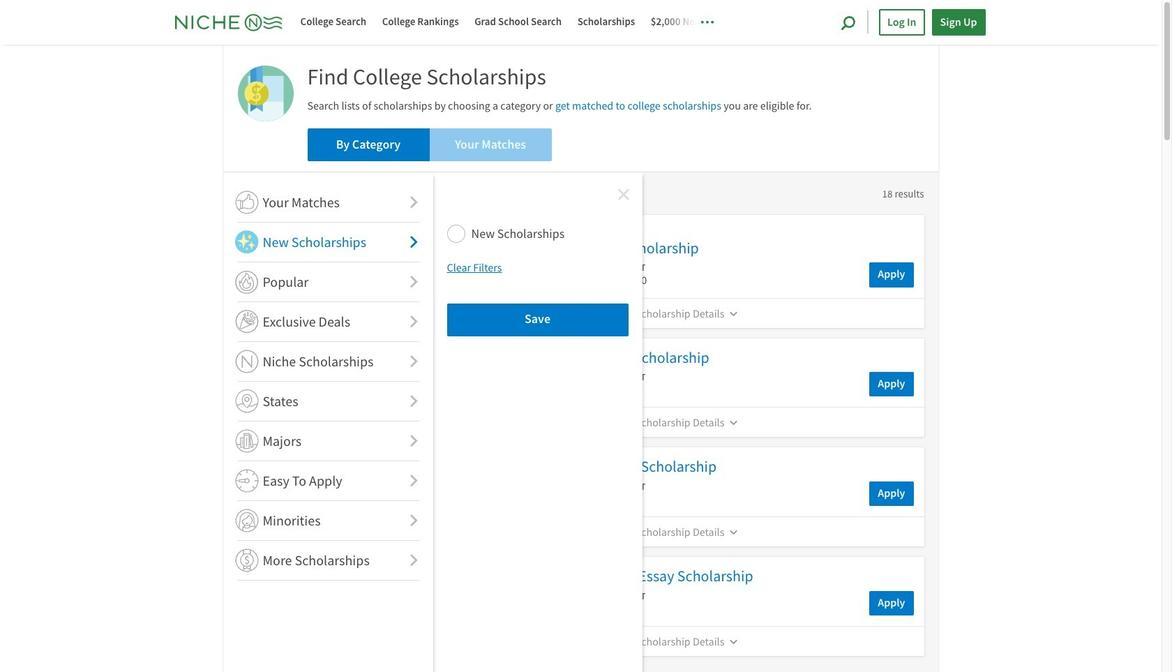 Task type: locate. For each thing, give the bounding box(es) containing it.
search image
[[841, 14, 857, 31]]

$             2,000 sallie mae no essay scholarship element
[[447, 338, 925, 437]]

scholarship search filters element
[[238, 183, 423, 581]]

banner links element
[[301, 13, 778, 32]]

$         25,000 "be bold" no-essay scholarship element
[[447, 448, 925, 547]]

niche home image
[[175, 10, 294, 34]]

$     50,000 scholarshipowl no essay scholarship element
[[447, 557, 925, 656]]



Task type: vqa. For each thing, say whether or not it's contained in the screenshot.
2-year. Also controls the next 3 checkboxes icon
no



Task type: describe. For each thing, give the bounding box(es) containing it.
meatball image
[[701, 15, 714, 28]]

sponsored result niche $10,000 "no essay" scholarship element
[[447, 215, 925, 328]]



